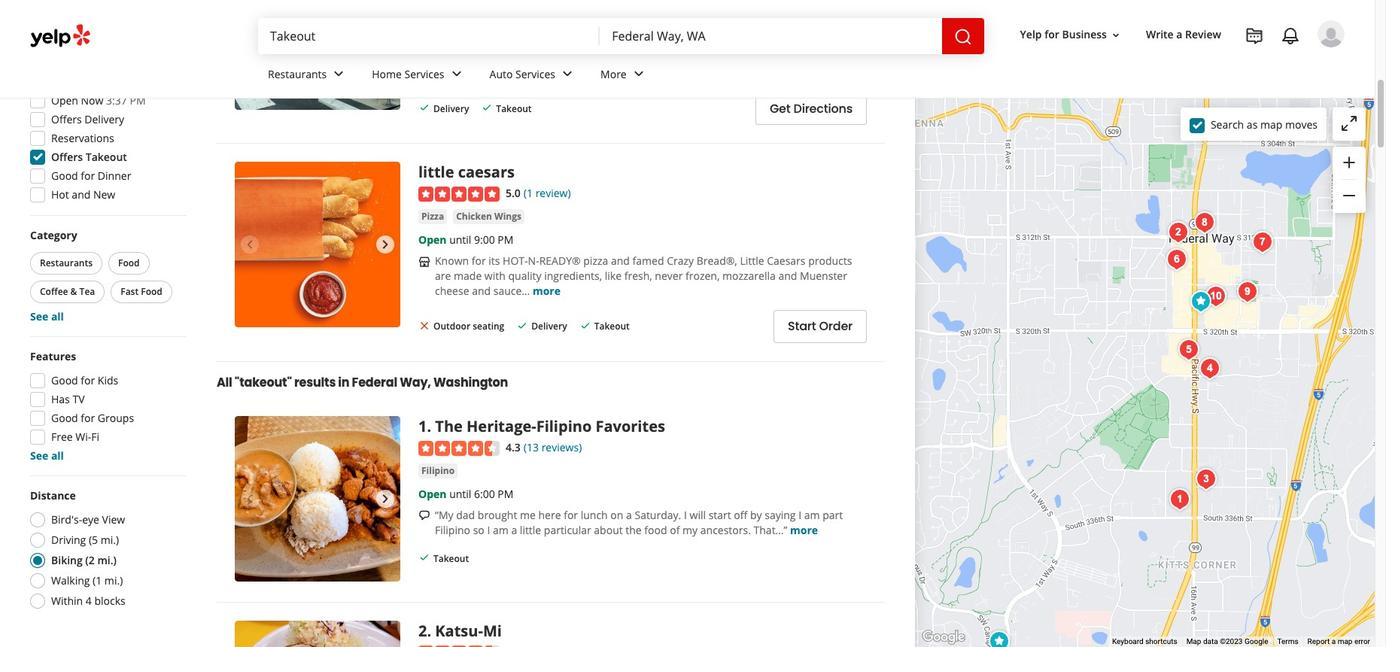 Task type: vqa. For each thing, say whether or not it's contained in the screenshot.
Features See
yes



Task type: describe. For each thing, give the bounding box(es) containing it.
1 vertical spatial am
[[493, 523, 509, 537]]

projects image
[[1246, 27, 1264, 45]]

restaurants for restaurants link
[[268, 67, 327, 81]]

services for home services
[[405, 67, 445, 81]]

group containing category
[[27, 228, 187, 324]]

mi
[[483, 621, 502, 641]]

"i cannot think of a better place to eat. the food is absolutely heavenly and i have had most of the menu. it is an added bonus that all the folks there go out of their way to make…"
[[435, 36, 854, 80]]

kids
[[98, 373, 118, 388]]

tea
[[80, 285, 95, 298]]

0 horizontal spatial to
[[591, 36, 602, 50]]

products
[[809, 254, 853, 268]]

lunch
[[581, 508, 608, 522]]

go
[[741, 51, 753, 65]]

pm for open until 10:00 pm
[[504, 15, 520, 29]]

off
[[734, 508, 748, 522]]

myungin dumplings image
[[1191, 464, 1222, 494]]

ancestors.
[[701, 523, 751, 537]]

and inside "i cannot think of a better place to eat. the food is absolutely heavenly and i have had most of the menu. it is an added bonus that all the folks there go out of their way to make…"
[[782, 36, 801, 50]]

place
[[563, 36, 589, 50]]

delivery for 16 checkmark v2 icon right of seating on the left
[[532, 320, 567, 333]]

make…"
[[435, 66, 474, 80]]

5.0 link
[[506, 185, 521, 201]]

auto services link
[[478, 54, 589, 98]]

mi.) for walking (1 mi.)
[[105, 574, 123, 588]]

0 horizontal spatial the
[[475, 51, 492, 65]]

known
[[435, 254, 469, 268]]

services for auto services
[[516, 67, 556, 81]]

part
[[823, 508, 843, 522]]

previous image for open until 9:00 pm
[[241, 236, 259, 254]]

all for category
[[51, 309, 64, 324]]

takeout for 16 checkmark v2 icon underneath auto
[[496, 102, 532, 115]]

previous image
[[241, 18, 259, 36]]

"takeout"
[[235, 374, 292, 391]]

. for 1
[[427, 416, 431, 437]]

report a map error
[[1308, 638, 1371, 646]]

zoom in image
[[1341, 153, 1359, 171]]

1 vertical spatial is
[[538, 51, 546, 65]]

open for offers delivery
[[51, 93, 78, 108]]

all inside "i cannot think of a better place to eat. the food is absolutely heavenly and i have had most of the menu. it is an added bonus that all the folks there go out of their way to make…"
[[653, 51, 665, 65]]

map for moves
[[1261, 117, 1283, 131]]

federal
[[352, 374, 397, 391]]

home services link
[[360, 54, 478, 98]]

"i
[[435, 36, 442, 50]]

directions
[[794, 100, 853, 117]]

get directions
[[770, 100, 853, 117]]

see for features
[[30, 449, 48, 463]]

of right out
[[775, 51, 785, 65]]

eye
[[82, 513, 99, 527]]

and up like
[[611, 254, 630, 268]]

good for dinner
[[51, 169, 131, 183]]

its
[[489, 254, 500, 268]]

folks
[[686, 51, 709, 65]]

distance
[[30, 489, 76, 503]]

keyboard
[[1113, 638, 1144, 646]]

katsu-
[[435, 621, 483, 641]]

dinner
[[98, 169, 131, 183]]

restaurants button
[[30, 252, 102, 275]]

0 vertical spatial food
[[118, 257, 140, 270]]

slideshow element for get directions
[[235, 0, 401, 110]]

the heritage-filipino favorites image
[[1165, 484, 1195, 515]]

l&l hawaiian barbecue image
[[1174, 335, 1204, 365]]

pm for open now 3:37 pm
[[130, 93, 146, 108]]

known for its hot-n-ready® pizza and famed crazy bread®, little caesars products are made with quality ingredients, like fresh, never frozen, mozzarella and muenster cheese and sauce…
[[435, 254, 853, 298]]

4.3
[[506, 440, 521, 455]]

so
[[473, 523, 485, 537]]

2 horizontal spatial the
[[667, 51, 683, 65]]

write a review
[[1147, 27, 1222, 42]]

ready®
[[540, 254, 581, 268]]

pop's pizza & pasta image
[[1190, 207, 1220, 238]]

write
[[1147, 27, 1174, 42]]

$ button
[[33, 18, 71, 41]]

a right the write
[[1177, 27, 1183, 42]]

group containing features
[[26, 349, 187, 464]]

open for "i cannot think of a better place to eat. the food is absolutely heavenly and i have had most of the menu. it is an added bonus that all the folks there go out of their way to make…"
[[419, 15, 447, 29]]

food inside the "my dad brought me here for lunch on a saturday. i will start off by saying i am part filipino so i am a little particular about the food of my ancestors. that…"
[[645, 523, 668, 537]]

little caesars image
[[1186, 286, 1216, 317]]

search image
[[954, 28, 972, 46]]

16 bizhouse v2 image
[[419, 256, 431, 268]]

are
[[435, 269, 451, 283]]

open for "my dad brought me here for lunch on a saturday. i will start off by saying i am part filipino so i am a little particular about the food of my ancestors. that…"
[[419, 487, 447, 501]]

takeout for 16 checkmark v2 image
[[434, 552, 469, 565]]

hot-
[[503, 254, 528, 268]]

groups
[[98, 411, 134, 425]]

google
[[1245, 638, 1269, 646]]

2 . katsu-mi
[[419, 621, 502, 641]]

4
[[86, 594, 92, 608]]

think
[[481, 36, 506, 50]]

see all button for features
[[30, 449, 64, 463]]

chicken wings link
[[453, 209, 525, 224]]

filipino inside the "my dad brought me here for lunch on a saturday. i will start off by saying i am part filipino so i am a little particular about the food of my ancestors. that…"
[[435, 523, 471, 537]]

yelp for business button
[[1015, 21, 1129, 49]]

6:00
[[474, 487, 495, 501]]

most
[[435, 51, 460, 65]]

way,
[[400, 374, 431, 391]]

restaurants for restaurants button
[[40, 257, 93, 270]]

the heritage-filipino favorites link
[[435, 416, 665, 437]]

map for error
[[1338, 638, 1353, 646]]

until for start order
[[450, 233, 472, 247]]

of inside the "my dad brought me here for lunch on a saturday. i will start off by saying i am part filipino so i am a little particular about the food of my ancestors. that…"
[[670, 523, 680, 537]]

keyboard shortcuts button
[[1113, 637, 1178, 647]]

i inside "i cannot think of a better place to eat. the food is absolutely heavenly and i have had most of the menu. it is an added bonus that all the folks there go out of their way to make…"
[[804, 36, 807, 50]]

chicken
[[456, 210, 492, 223]]

option group containing distance
[[26, 489, 187, 614]]

cheese
[[435, 284, 469, 298]]

until for get directions
[[450, 15, 472, 29]]

like
[[605, 269, 622, 283]]

i left will
[[684, 508, 687, 522]]

filipino link
[[419, 464, 458, 479]]

16 checkmark v2 image down home services link
[[419, 102, 431, 114]]

walking (1 mi.)
[[51, 574, 123, 588]]

24 chevron down v2 image for more
[[630, 65, 648, 83]]

a right on
[[626, 508, 632, 522]]

see all for features
[[30, 449, 64, 463]]

open until 9:00 pm
[[419, 233, 514, 247]]

frozen,
[[686, 269, 720, 283]]

previous image for open until 6:00 pm
[[241, 490, 259, 508]]

(13 reviews) link
[[524, 439, 582, 455]]

heritage-
[[467, 416, 537, 437]]

10:00
[[474, 15, 501, 29]]

hot
[[51, 187, 69, 202]]

mi.) for driving (5 mi.)
[[101, 533, 119, 547]]

fresh,
[[625, 269, 653, 283]]

24 chevron down v2 image for restaurants
[[330, 65, 348, 83]]

things to do, nail salons, plumbers text field
[[258, 18, 600, 54]]

absolutely
[[682, 36, 733, 50]]

i right so
[[487, 523, 490, 537]]

good for good for kids
[[51, 373, 78, 388]]

24 chevron down v2 image for auto services
[[559, 65, 577, 83]]

business
[[1063, 27, 1107, 42]]

biking (2 mi.)
[[51, 553, 117, 568]]

mi.) for biking (2 mi.)
[[97, 553, 117, 568]]

a right report
[[1332, 638, 1337, 646]]

it
[[529, 51, 535, 65]]

famed
[[633, 254, 664, 268]]

the inside the "my dad brought me here for lunch on a saturday. i will start off by saying i am part filipino so i am a little particular about the food of my ancestors. that…"
[[626, 523, 642, 537]]

see all for category
[[30, 309, 64, 324]]

free wi-fi
[[51, 430, 99, 444]]

1 horizontal spatial to
[[836, 51, 846, 65]]

offers for offers takeout
[[51, 150, 83, 164]]

washington
[[434, 374, 508, 391]]

start order
[[788, 318, 853, 335]]

added
[[563, 51, 595, 65]]

0 vertical spatial is
[[672, 36, 679, 50]]

(2
[[85, 553, 95, 568]]

24 chevron down v2 image
[[448, 65, 466, 83]]

3 slideshow element from the top
[[235, 416, 401, 582]]

review
[[1186, 27, 1222, 42]]

of down "cannot" at the top of the page
[[463, 51, 473, 65]]

3 until from the top
[[450, 487, 472, 501]]

wi-
[[76, 430, 91, 444]]

that…"
[[754, 523, 788, 537]]

notifications image
[[1282, 27, 1300, 45]]

honey bear vietnamese sandwich - banh mi image
[[1201, 281, 1231, 311]]

pm for open until 9:00 pm
[[498, 233, 514, 247]]

16 close v2 image
[[419, 320, 431, 332]]

way
[[814, 51, 833, 65]]

2 4.3 star rating image from the top
[[419, 646, 500, 647]]

16 checkmark v2 image right seating on the left
[[517, 320, 529, 332]]

data
[[1204, 638, 1219, 646]]

bread®,
[[697, 254, 738, 268]]

pac island grill image
[[1233, 277, 1263, 307]]

little caesars link
[[419, 162, 515, 182]]

reservations
[[51, 131, 114, 145]]

16 checkmark v2 image
[[419, 552, 431, 564]]

0 vertical spatial little
[[419, 162, 454, 182]]

chicken wings
[[456, 210, 522, 223]]

out
[[756, 51, 773, 65]]

(1 inside option group
[[93, 574, 102, 588]]

wings
[[495, 210, 522, 223]]

slideshow element for start order
[[235, 162, 401, 328]]

business categories element
[[256, 54, 1345, 98]]

1 4.3 star rating image from the top
[[419, 441, 500, 456]]



Task type: locate. For each thing, give the bounding box(es) containing it.
0 vertical spatial food
[[646, 36, 669, 50]]

monster burger image
[[1195, 353, 1225, 384]]

to down had
[[836, 51, 846, 65]]

for for its
[[472, 254, 486, 268]]

an
[[548, 51, 561, 65]]

a left better
[[521, 36, 527, 50]]

1 horizontal spatial am
[[805, 508, 820, 522]]

pm right '10:00'
[[504, 15, 520, 29]]

0 horizontal spatial the
[[435, 416, 463, 437]]

the inside "i cannot think of a better place to eat. the food is absolutely heavenly and i have had most of the menu. it is an added bonus that all the folks there go out of their way to make…"
[[625, 36, 644, 50]]

more for get
[[477, 66, 505, 80]]

services down most on the left of the page
[[405, 67, 445, 81]]

good for good for groups
[[51, 411, 78, 425]]

2 see from the top
[[30, 449, 48, 463]]

0 horizontal spatial am
[[493, 523, 509, 537]]

1 vertical spatial little
[[520, 523, 541, 537]]

2 vertical spatial all
[[51, 449, 64, 463]]

next image
[[376, 236, 395, 254], [376, 490, 395, 508]]

walking
[[51, 574, 90, 588]]

is left absolutely
[[672, 36, 679, 50]]

3 good from the top
[[51, 411, 78, 425]]

1 vertical spatial food
[[645, 523, 668, 537]]

terms
[[1278, 638, 1299, 646]]

address, neighborhood, city, state or zip text field
[[600, 18, 942, 54]]

more down menu.
[[477, 66, 505, 80]]

2 vertical spatial more
[[791, 523, 818, 537]]

mi.) right (5
[[101, 533, 119, 547]]

open up 16 speech v2 image
[[419, 487, 447, 501]]

1 . from the top
[[427, 416, 431, 437]]

i right saying on the bottom right
[[799, 508, 802, 522]]

offers up reservations
[[51, 112, 82, 126]]

saying
[[765, 508, 796, 522]]

0 vertical spatial restaurants
[[268, 67, 327, 81]]

0 vertical spatial mi.)
[[101, 533, 119, 547]]

tv
[[73, 392, 85, 407]]

0 horizontal spatial delivery
[[85, 112, 124, 126]]

see all button for category
[[30, 309, 64, 324]]

0 vertical spatial see
[[30, 309, 48, 324]]

for up wi-
[[81, 411, 95, 425]]

for right yelp
[[1045, 27, 1060, 42]]

4.3 link
[[506, 439, 521, 455]]

a inside "i cannot think of a better place to eat. the food is absolutely heavenly and i have had most of the menu. it is an added bonus that all the folks there go out of their way to make…"
[[521, 36, 527, 50]]

with
[[485, 269, 506, 283]]

2 horizontal spatial 24 chevron down v2 image
[[630, 65, 648, 83]]

2 horizontal spatial delivery
[[532, 320, 567, 333]]

mi.) up blocks
[[105, 574, 123, 588]]

quality
[[509, 269, 542, 283]]

takeout for 16 checkmark v2 icon under ingredients,
[[595, 320, 630, 333]]

2 see all button from the top
[[30, 449, 64, 463]]

their
[[788, 51, 811, 65]]

0 horizontal spatial restaurants
[[40, 257, 93, 270]]

2 services from the left
[[516, 67, 556, 81]]

2 vertical spatial mi.)
[[105, 574, 123, 588]]

all right that
[[653, 51, 665, 65]]

©2023
[[1221, 638, 1243, 646]]

and down caesars
[[779, 269, 798, 283]]

0 vertical spatial more
[[477, 66, 505, 80]]

16 checkmark v2 image
[[419, 102, 431, 114], [481, 102, 493, 114], [517, 320, 529, 332], [579, 320, 592, 332]]

see for category
[[30, 309, 48, 324]]

next image for open until 9:00 pm
[[376, 236, 395, 254]]

0 vertical spatial good
[[51, 169, 78, 183]]

1 horizontal spatial restaurants
[[268, 67, 327, 81]]

see all down coffee
[[30, 309, 64, 324]]

i left have on the right of page
[[804, 36, 807, 50]]

to left the eat.
[[591, 36, 602, 50]]

1 horizontal spatial the
[[625, 36, 644, 50]]

all "takeout" results in federal way, washington
[[217, 374, 508, 391]]

more
[[601, 67, 627, 81]]

error
[[1355, 638, 1371, 646]]

katsu-mi link
[[435, 621, 502, 641]]

4.3 star rating image
[[419, 441, 500, 456], [419, 646, 500, 647]]

(1 review)
[[524, 186, 571, 201]]

open left 'now'
[[51, 93, 78, 108]]

ingredients,
[[544, 269, 602, 283]]

the right 1
[[435, 416, 463, 437]]

16 speech v2 image
[[419, 510, 431, 522]]

start order link
[[774, 310, 867, 343]]

my
[[683, 523, 698, 537]]

1 offers from the top
[[51, 112, 82, 126]]

nolan p. image
[[1318, 20, 1345, 47]]

1 until from the top
[[450, 15, 472, 29]]

map region
[[736, 24, 1387, 647]]

0 vertical spatial next image
[[376, 236, 395, 254]]

all down coffee
[[51, 309, 64, 324]]

offers for offers delivery
[[51, 112, 82, 126]]

1 vertical spatial filipino
[[422, 464, 455, 477]]

2 vertical spatial more link
[[791, 523, 818, 537]]

better
[[530, 36, 560, 50]]

driving
[[51, 533, 86, 547]]

caesars
[[767, 254, 806, 268]]

google image
[[919, 628, 969, 647]]

slideshow element
[[235, 0, 401, 110], [235, 162, 401, 328], [235, 416, 401, 582]]

for for dinner
[[81, 169, 95, 183]]

1 vertical spatial map
[[1338, 638, 1353, 646]]

2 . from the top
[[427, 621, 431, 641]]

filipino inside filipino button
[[422, 464, 455, 477]]

order
[[819, 318, 853, 335]]

caesars
[[458, 162, 515, 182]]

"my
[[435, 508, 454, 522]]

offers down reservations
[[51, 150, 83, 164]]

1 services from the left
[[405, 67, 445, 81]]

for for kids
[[81, 373, 95, 388]]

delivery for 16 checkmark v2 icon under home services link
[[434, 102, 469, 115]]

that
[[631, 51, 651, 65]]

1 vertical spatial more link
[[533, 284, 561, 298]]

about
[[594, 523, 623, 537]]

0 vertical spatial slideshow element
[[235, 0, 401, 110]]

3 24 chevron down v2 image from the left
[[630, 65, 648, 83]]

for inside button
[[1045, 27, 1060, 42]]

0 vertical spatial until
[[450, 15, 472, 29]]

1 horizontal spatial little
[[520, 523, 541, 537]]

pm right 9:00
[[498, 233, 514, 247]]

2 vertical spatial good
[[51, 411, 78, 425]]

0 horizontal spatial more
[[477, 66, 505, 80]]

now
[[81, 93, 103, 108]]

1 vertical spatial the
[[435, 416, 463, 437]]

previous image
[[241, 236, 259, 254], [241, 490, 259, 508]]

1 see from the top
[[30, 309, 48, 324]]

outdoor
[[434, 320, 471, 333]]

food down saturday.
[[645, 523, 668, 537]]

1 24 chevron down v2 image from the left
[[330, 65, 348, 83]]

24 chevron down v2 image down added
[[559, 65, 577, 83]]

within 4 blocks
[[51, 594, 126, 608]]

for inside the "my dad brought me here for lunch on a saturday. i will start off by saying i am part filipino so i am a little particular about the food of my ancestors. that…"
[[564, 508, 578, 522]]

a
[[1177, 27, 1183, 42], [521, 36, 527, 50], [626, 508, 632, 522], [512, 523, 517, 537], [1332, 638, 1337, 646]]

user actions element
[[1009, 19, 1366, 111]]

0 horizontal spatial more link
[[477, 66, 505, 80]]

24 chevron down v2 image inside restaurants link
[[330, 65, 348, 83]]

restaurants link
[[256, 54, 360, 98]]

24 chevron down v2 image
[[330, 65, 348, 83], [559, 65, 577, 83], [630, 65, 648, 83]]

1 vertical spatial food
[[141, 285, 162, 298]]

. for 2
[[427, 621, 431, 641]]

open
[[419, 15, 447, 29], [51, 93, 78, 108], [419, 233, 447, 247], [419, 487, 447, 501]]

2 see all from the top
[[30, 449, 64, 463]]

chicken wings button
[[453, 209, 525, 224]]

open for known for its hot-n-ready® pizza and famed crazy bread®, little caesars products are made with quality ingredients, like fresh, never frozen, mozzarella and muenster cheese and sauce…
[[419, 233, 447, 247]]

takeout right 16 checkmark v2 image
[[434, 552, 469, 565]]

and right 'hot'
[[72, 187, 91, 202]]

brought
[[478, 508, 518, 522]]

open up "i
[[419, 15, 447, 29]]

and down made
[[472, 284, 491, 298]]

0 vertical spatial 4.3 star rating image
[[419, 441, 500, 456]]

for for groups
[[81, 411, 95, 425]]

1 horizontal spatial (1
[[524, 186, 533, 201]]

more link for get directions
[[477, 66, 505, 80]]

pizza button
[[419, 209, 447, 224]]

auto
[[490, 67, 513, 81]]

terms link
[[1278, 638, 1299, 646]]

moves
[[1286, 117, 1318, 131]]

restaurants inside button
[[40, 257, 93, 270]]

24 chevron down v2 image down that
[[630, 65, 648, 83]]

group
[[1333, 147, 1366, 213], [27, 228, 187, 324], [26, 349, 187, 464]]

None search field
[[258, 18, 984, 54]]

0 vertical spatial see all
[[30, 309, 64, 324]]

of left my
[[670, 523, 680, 537]]

option group
[[26, 489, 187, 614]]

1 vertical spatial good
[[51, 373, 78, 388]]

1 vertical spatial see
[[30, 449, 48, 463]]

$$
[[85, 23, 95, 36]]

1 horizontal spatial services
[[516, 67, 556, 81]]

0 horizontal spatial is
[[538, 51, 546, 65]]

1 vertical spatial to
[[836, 51, 846, 65]]

1 vertical spatial more
[[533, 284, 561, 298]]

more link down saying on the bottom right
[[791, 523, 818, 537]]

None field
[[258, 18, 600, 54], [600, 18, 942, 54]]

2 vertical spatial until
[[450, 487, 472, 501]]

delivery down 24 chevron down v2 image
[[434, 102, 469, 115]]

will
[[690, 508, 706, 522]]

0 horizontal spatial food
[[118, 257, 140, 270]]

new
[[93, 187, 115, 202]]

more link
[[477, 66, 505, 80], [533, 284, 561, 298], [791, 523, 818, 537]]

1 horizontal spatial more link
[[533, 284, 561, 298]]

the
[[625, 36, 644, 50], [435, 416, 463, 437]]

2 none field from the left
[[600, 18, 942, 54]]

0 vertical spatial all
[[653, 51, 665, 65]]

24 chevron down v2 image inside more link
[[630, 65, 648, 83]]

24 chevron down v2 image inside auto services link
[[559, 65, 577, 83]]

(13 reviews)
[[524, 440, 582, 455]]

0 vertical spatial to
[[591, 36, 602, 50]]

coffee
[[40, 285, 68, 298]]

1 horizontal spatial 24 chevron down v2 image
[[559, 65, 577, 83]]

2 previous image from the top
[[241, 490, 259, 508]]

am down brought
[[493, 523, 509, 537]]

4.3 star rating image up filipino link on the left bottom of the page
[[419, 441, 500, 456]]

pizza
[[422, 210, 444, 223]]

1 none field from the left
[[258, 18, 600, 54]]

review)
[[536, 186, 571, 201]]

2 vertical spatial filipino
[[435, 523, 471, 537]]

see all button down free
[[30, 449, 64, 463]]

the left folks
[[667, 51, 683, 65]]

has
[[51, 392, 70, 407]]

more link for start order
[[533, 284, 561, 298]]

filipino button
[[419, 464, 458, 479]]

start
[[709, 508, 732, 522]]

food up 'fast'
[[118, 257, 140, 270]]

see up distance
[[30, 449, 48, 463]]

1 horizontal spatial is
[[672, 36, 679, 50]]

open down pizza link
[[419, 233, 447, 247]]

1 vertical spatial all
[[51, 309, 64, 324]]

more for start
[[533, 284, 561, 298]]

0 horizontal spatial little
[[419, 162, 454, 182]]

1 . the heritage-filipino favorites
[[419, 416, 665, 437]]

bonus
[[597, 51, 628, 65]]

1
[[419, 416, 427, 437]]

see all down free
[[30, 449, 64, 463]]

0 horizontal spatial map
[[1261, 117, 1283, 131]]

0 horizontal spatial services
[[405, 67, 445, 81]]

more down quality
[[533, 284, 561, 298]]

2 horizontal spatial more
[[791, 523, 818, 537]]

0 vertical spatial the
[[625, 36, 644, 50]]

1 vertical spatial next image
[[376, 490, 395, 508]]

more link down menu.
[[477, 66, 505, 80]]

ihop image
[[984, 627, 1015, 647]]

2 offers from the top
[[51, 150, 83, 164]]

am left part
[[805, 508, 820, 522]]

search
[[1211, 117, 1245, 131]]

0 horizontal spatial (1
[[93, 574, 102, 588]]

all down free
[[51, 449, 64, 463]]

2 next image from the top
[[376, 490, 395, 508]]

1 vertical spatial offers
[[51, 150, 83, 164]]

for inside known for its hot-n-ready® pizza and famed crazy bread®, little caesars products are made with quality ingredients, like fresh, never frozen, mozzarella and muenster cheese and sauce…
[[472, 254, 486, 268]]

filipino down "my
[[435, 523, 471, 537]]

good for good for dinner
[[51, 169, 78, 183]]

for up the particular
[[564, 508, 578, 522]]

filipino up open until 6:00 pm
[[422, 464, 455, 477]]

16 checkmark v2 image down auto
[[481, 102, 493, 114]]

a down brought
[[512, 523, 517, 537]]

1 see all button from the top
[[30, 309, 64, 324]]

1 vertical spatial (1
[[93, 574, 102, 588]]

services down it
[[516, 67, 556, 81]]

0 vertical spatial map
[[1261, 117, 1283, 131]]

16 checkmark v2 image down ingredients,
[[579, 320, 592, 332]]

the down think
[[475, 51, 492, 65]]

has tv
[[51, 392, 85, 407]]

heavenly
[[735, 36, 779, 50]]

(1 review) link
[[524, 185, 571, 201]]

. left 'katsu-'
[[427, 621, 431, 641]]

good up free
[[51, 411, 78, 425]]

0 vertical spatial (1
[[524, 186, 533, 201]]

the up that
[[625, 36, 644, 50]]

2 24 chevron down v2 image from the left
[[559, 65, 577, 83]]

restaurants inside business categories element
[[268, 67, 327, 81]]

more down saying on the bottom right
[[791, 523, 818, 537]]

1 vertical spatial mi.)
[[97, 553, 117, 568]]

see all button down coffee
[[30, 309, 64, 324]]

1 horizontal spatial food
[[141, 285, 162, 298]]

2
[[419, 621, 427, 641]]

pm for open until 6:00 pm
[[498, 487, 514, 501]]

0 vertical spatial previous image
[[241, 236, 259, 254]]

little up 5 star rating image
[[419, 162, 454, 182]]

1 slideshow element from the top
[[235, 0, 401, 110]]

(5
[[89, 533, 98, 547]]

takeout up dinner
[[86, 150, 127, 164]]

5 star rating image
[[419, 187, 500, 202]]

katsu mi image
[[1164, 217, 1194, 247]]

tokyo-ya ramen & izakaya image
[[1162, 244, 1192, 274]]

1 horizontal spatial map
[[1338, 638, 1353, 646]]

offers takeout
[[51, 150, 127, 164]]

see all button
[[30, 309, 64, 324], [30, 449, 64, 463]]

had
[[836, 36, 854, 50]]

(1 down (2
[[93, 574, 102, 588]]

1 vertical spatial .
[[427, 621, 431, 641]]

2 vertical spatial slideshow element
[[235, 416, 401, 582]]

filipino up reviews)
[[537, 416, 592, 437]]

map left error
[[1338, 638, 1353, 646]]

1 good from the top
[[51, 169, 78, 183]]

blocks
[[94, 594, 126, 608]]

1 next image from the top
[[376, 236, 395, 254]]

0 vertical spatial see all button
[[30, 309, 64, 324]]

16 chevron down v2 image
[[1110, 29, 1123, 41]]

2 slideshow element from the top
[[235, 162, 401, 328]]

food right 'fast'
[[141, 285, 162, 298]]

more
[[477, 66, 505, 80], [533, 284, 561, 298], [791, 523, 818, 537]]

map
[[1261, 117, 1283, 131], [1338, 638, 1353, 646]]

of up menu.
[[509, 36, 519, 50]]

1 see all from the top
[[30, 309, 64, 324]]

in
[[338, 374, 350, 391]]

2 horizontal spatial more link
[[791, 523, 818, 537]]

food up that
[[646, 36, 669, 50]]

1 vertical spatial 4.3 star rating image
[[419, 646, 500, 647]]

until up dad
[[450, 487, 472, 501]]

2 until from the top
[[450, 233, 472, 247]]

1 vertical spatial group
[[27, 228, 187, 324]]

more link down quality
[[533, 284, 561, 298]]

1 vertical spatial until
[[450, 233, 472, 247]]

for left "kids"
[[81, 373, 95, 388]]

1 vertical spatial restaurants
[[40, 257, 93, 270]]

mi.) right (2
[[97, 553, 117, 568]]

delivery down ingredients,
[[532, 320, 567, 333]]

1 vertical spatial slideshow element
[[235, 162, 401, 328]]

0 vertical spatial offers
[[51, 112, 82, 126]]

(1 right 5.0 on the left of the page
[[524, 186, 533, 201]]

little down me
[[520, 523, 541, 537]]

zoom out image
[[1341, 187, 1359, 205]]

none field address, neighborhood, city, state or zip
[[600, 18, 942, 54]]

all
[[653, 51, 665, 65], [51, 309, 64, 324], [51, 449, 64, 463]]

search as map moves
[[1211, 117, 1318, 131]]

little inside the "my dad brought me here for lunch on a saturday. i will start off by saying i am part filipino so i am a little particular about the food of my ancestors. that…"
[[520, 523, 541, 537]]

1 vertical spatial see all
[[30, 449, 64, 463]]

delivery down "open now 3:37 pm"
[[85, 112, 124, 126]]

mi.)
[[101, 533, 119, 547], [97, 553, 117, 568], [105, 574, 123, 588]]

. up filipino button at the bottom left of page
[[427, 416, 431, 437]]

for left its
[[472, 254, 486, 268]]

all for features
[[51, 449, 64, 463]]

1 vertical spatial see all button
[[30, 449, 64, 463]]

expand map image
[[1341, 114, 1359, 132]]

0 vertical spatial .
[[427, 416, 431, 437]]

2 good from the top
[[51, 373, 78, 388]]

1 vertical spatial previous image
[[241, 490, 259, 508]]

for down offers takeout
[[81, 169, 95, 183]]

(1
[[524, 186, 533, 201], [93, 574, 102, 588]]

and up the their
[[782, 36, 801, 50]]

until up "cannot" at the top of the page
[[450, 15, 472, 29]]

is right it
[[538, 51, 546, 65]]

good up 'hot'
[[51, 169, 78, 183]]

2 vertical spatial group
[[26, 349, 187, 464]]

food button
[[108, 252, 149, 275]]

1 previous image from the top
[[241, 236, 259, 254]]

next image for open until 6:00 pm
[[376, 490, 395, 508]]

food inside "i cannot think of a better place to eat. the food is absolutely heavenly and i have had most of the menu. it is an added bonus that all the folks there go out of their way to make…"
[[646, 36, 669, 50]]

for for business
[[1045, 27, 1060, 42]]

offers delivery
[[51, 112, 124, 126]]

0 vertical spatial group
[[1333, 147, 1366, 213]]

takeout down auto services
[[496, 102, 532, 115]]

0 vertical spatial am
[[805, 508, 820, 522]]

the right about
[[626, 523, 642, 537]]

0 vertical spatial filipino
[[537, 416, 592, 437]]

pm right 3:37
[[130, 93, 146, 108]]

24 chevron down v2 image left the home
[[330, 65, 348, 83]]

see down coffee
[[30, 309, 48, 324]]

0 horizontal spatial 24 chevron down v2 image
[[330, 65, 348, 83]]

none field things to do, nail salons, plumbers
[[258, 18, 600, 54]]

pm right 6:00
[[498, 487, 514, 501]]

1 horizontal spatial the
[[626, 523, 642, 537]]

until up known
[[450, 233, 472, 247]]

1 horizontal spatial more
[[533, 284, 561, 298]]

map right as
[[1261, 117, 1283, 131]]

mandu ya image
[[1248, 227, 1278, 257]]

fast food
[[121, 285, 162, 298]]

1 horizontal spatial delivery
[[434, 102, 469, 115]]

takeout down like
[[595, 320, 630, 333]]

0 vertical spatial more link
[[477, 66, 505, 80]]



